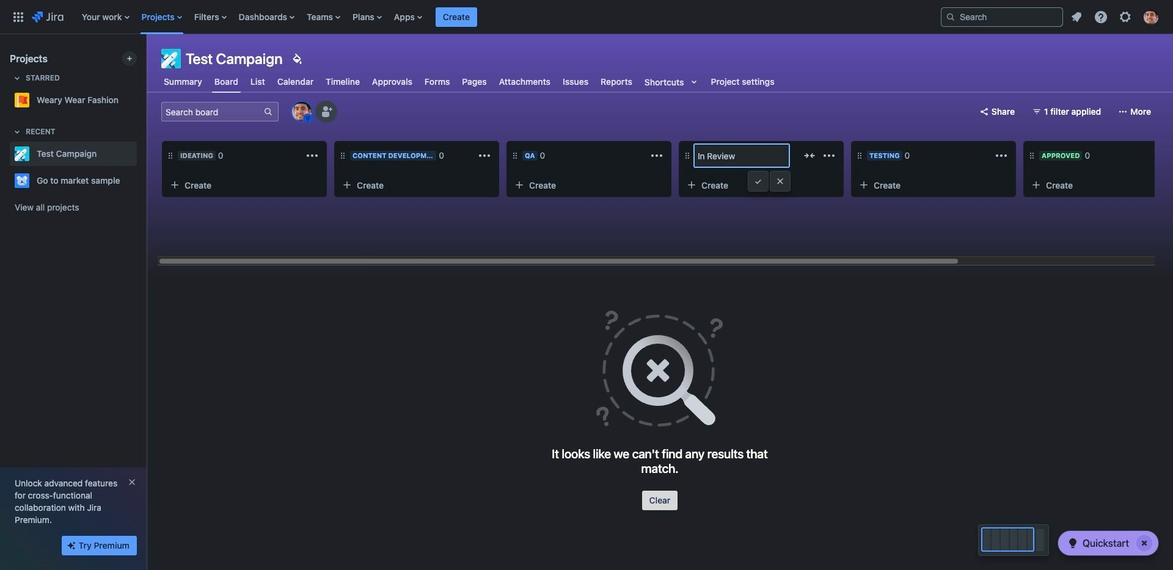 Task type: vqa. For each thing, say whether or not it's contained in the screenshot.
Group
no



Task type: locate. For each thing, give the bounding box(es) containing it.
banner
[[0, 0, 1173, 34]]

Search field
[[941, 7, 1063, 27]]

list item
[[436, 0, 477, 34]]

2 collapse image from the left
[[1147, 148, 1162, 163]]

Search board field
[[162, 103, 263, 120]]

None search field
[[941, 7, 1063, 27]]

2 column actions image from the left
[[650, 148, 664, 163]]

primary element
[[7, 0, 931, 34]]

jira image
[[32, 9, 63, 24], [32, 9, 63, 24]]

column actions image
[[305, 148, 320, 163], [650, 148, 664, 163], [822, 148, 837, 163], [994, 148, 1009, 163]]

1 add to starred image from the top
[[133, 147, 148, 161]]

1 horizontal spatial collapse image
[[1147, 148, 1162, 163]]

collapse recent projects image
[[10, 125, 24, 139]]

add to starred image
[[133, 147, 148, 161], [133, 174, 148, 188]]

create project image
[[125, 54, 134, 64]]

0 vertical spatial add to starred image
[[133, 147, 148, 161]]

None field
[[694, 145, 789, 167]]

list
[[76, 0, 931, 34], [1066, 6, 1166, 28]]

0 horizontal spatial collapse image
[[802, 148, 817, 163]]

4 column actions image from the left
[[994, 148, 1009, 163]]

1 column actions image from the left
[[305, 148, 320, 163]]

set project background image
[[290, 51, 305, 66]]

appswitcher icon image
[[11, 9, 26, 24]]

1 vertical spatial add to starred image
[[133, 174, 148, 188]]

2 add to starred image from the top
[[133, 174, 148, 188]]

tab list
[[147, 71, 787, 93]]

collapse image
[[802, 148, 817, 163], [1147, 148, 1162, 163]]

notifications image
[[1069, 9, 1084, 24]]



Task type: describe. For each thing, give the bounding box(es) containing it.
column actions image
[[477, 148, 492, 163]]

collapse image
[[975, 148, 989, 163]]

0 horizontal spatial list
[[76, 0, 931, 34]]

collapse starred projects image
[[10, 71, 24, 86]]

help image
[[1094, 9, 1108, 24]]

1 horizontal spatial list
[[1066, 6, 1166, 28]]

search image
[[946, 12, 956, 22]]

dismiss quickstart image
[[1135, 534, 1154, 554]]

1 collapse image from the left
[[802, 148, 817, 163]]

remove from starred image
[[133, 93, 148, 108]]

your profile and settings image
[[1144, 9, 1159, 24]]

sidebar navigation image
[[133, 49, 160, 73]]

close premium upgrade banner image
[[127, 478, 137, 488]]

settings image
[[1118, 9, 1133, 24]]

3 column actions image from the left
[[822, 148, 837, 163]]



